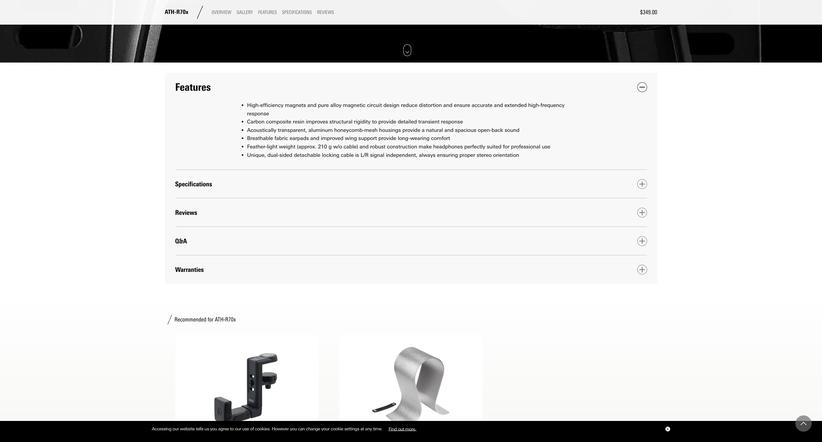 Task type: locate. For each thing, give the bounding box(es) containing it.
reduce
[[401, 102, 418, 108]]

features
[[258, 9, 277, 15], [175, 81, 211, 93]]

1 vertical spatial specifications
[[175, 180, 212, 188]]

improved
[[321, 135, 344, 141]]

0 horizontal spatial ath-
[[165, 9, 176, 16]]

back
[[492, 127, 503, 133]]

high-
[[247, 102, 260, 108]]

natural
[[426, 127, 443, 133]]

0 horizontal spatial features
[[175, 81, 211, 93]]

extended
[[505, 102, 527, 108]]

structural
[[330, 119, 353, 125]]

to
[[372, 119, 377, 125], [230, 426, 234, 432]]

response
[[247, 110, 269, 117], [441, 119, 463, 125]]

always
[[419, 152, 436, 158]]

ath-
[[165, 9, 176, 16], [215, 316, 225, 323]]

2 plus image from the top
[[640, 238, 645, 244]]

response up 'spacious'
[[441, 119, 463, 125]]

provide down housings
[[379, 135, 397, 141]]

1 horizontal spatial our
[[235, 426, 241, 432]]

0 horizontal spatial specifications
[[175, 180, 212, 188]]

accurate
[[472, 102, 493, 108]]

1 horizontal spatial reviews
[[317, 9, 334, 15]]

of
[[250, 426, 254, 432]]

1 you from the left
[[210, 426, 217, 432]]

to up mesh
[[372, 119, 377, 125]]

0 horizontal spatial r70x
[[176, 9, 188, 16]]

1 vertical spatial for
[[208, 316, 214, 323]]

out
[[398, 426, 404, 432]]

unique,
[[247, 152, 266, 158]]

aluminum
[[309, 127, 333, 133]]

to right agree on the bottom of page
[[230, 426, 234, 432]]

find out more. link
[[384, 424, 421, 434]]

1 vertical spatial to
[[230, 426, 234, 432]]

cable)
[[344, 144, 358, 150]]

long-
[[398, 135, 410, 141]]

professional
[[511, 144, 541, 150]]

1 horizontal spatial r70x
[[225, 316, 236, 323]]

weight
[[279, 144, 296, 150]]

breathable
[[247, 135, 273, 141]]

arrow up image
[[801, 421, 807, 427]]

w/o
[[333, 144, 342, 150]]

for right recommended
[[208, 316, 214, 323]]

plus image for q&a
[[640, 238, 645, 244]]

mesh
[[365, 127, 378, 133]]

and up comfort
[[445, 127, 454, 133]]

2 vertical spatial plus image
[[640, 267, 645, 273]]

pure
[[318, 102, 329, 108]]

1 vertical spatial plus image
[[640, 238, 645, 244]]

1 horizontal spatial ath-
[[215, 316, 225, 323]]

proper
[[460, 152, 476, 158]]

1 horizontal spatial to
[[372, 119, 377, 125]]

1 horizontal spatial response
[[441, 119, 463, 125]]

provide up housings
[[379, 119, 396, 125]]

1 vertical spatial response
[[441, 119, 463, 125]]

0 horizontal spatial reviews
[[175, 209, 197, 216]]

high-efficiency magnets and pure alloy magnetic circuit design reduce distortion and ensure accurate and extended high-frequency response carbon composite resin improves structural rigidity to provide detailed transient response acoustically transparent, aluminum honeycomb-mesh housings provide a natural and spacious open-back sound breathable fabric earpads and improved wing support provide long-wearing comfort feather-light weight (approx. 210 g w/o cable) and robust construction make headphones perfectly suited for professional use unique, dual-sided detachable locking cable is l/r signal independent, always ensuring proper stereo orientation
[[247, 102, 565, 158]]

1 vertical spatial ath-
[[215, 316, 225, 323]]

provide down detailed
[[403, 127, 421, 133]]

and right accurate
[[494, 102, 503, 108]]

0 horizontal spatial our
[[173, 426, 179, 432]]

1 horizontal spatial specifications
[[282, 9, 312, 15]]

cable
[[341, 152, 354, 158]]

magnetic
[[343, 102, 366, 108]]

0 horizontal spatial you
[[210, 426, 217, 432]]

agree
[[218, 426, 229, 432]]

time.
[[373, 426, 383, 432]]

use inside high-efficiency magnets and pure alloy magnetic circuit design reduce distortion and ensure accurate and extended high-frequency response carbon composite resin improves structural rigidity to provide detailed transient response acoustically transparent, aluminum honeycomb-mesh housings provide a natural and spacious open-back sound breathable fabric earpads and improved wing support provide long-wearing comfort feather-light weight (approx. 210 g w/o cable) and robust construction make headphones perfectly suited for professional use unique, dual-sided detachable locking cable is l/r signal independent, always ensuring proper stereo orientation
[[542, 144, 551, 150]]

ensuring
[[437, 152, 458, 158]]

0 vertical spatial r70x
[[176, 9, 188, 16]]

make
[[419, 144, 432, 150]]

perfectly
[[465, 144, 486, 150]]

cross image
[[666, 428, 669, 431]]

your
[[321, 426, 330, 432]]

our left of
[[235, 426, 241, 432]]

signal
[[370, 152, 385, 158]]

tells
[[196, 426, 204, 432]]

1 horizontal spatial you
[[290, 426, 297, 432]]

use right professional
[[542, 144, 551, 150]]

0 vertical spatial for
[[503, 144, 510, 150]]

1 horizontal spatial for
[[503, 144, 510, 150]]

0 horizontal spatial response
[[247, 110, 269, 117]]

r70x
[[176, 9, 188, 16], [225, 316, 236, 323]]

q&a
[[175, 237, 187, 245]]

for up the orientation
[[503, 144, 510, 150]]

1 horizontal spatial use
[[542, 144, 551, 150]]

use
[[542, 144, 551, 150], [242, 426, 249, 432]]

stereo
[[477, 152, 492, 158]]

l/r
[[361, 152, 369, 158]]

you right us
[[210, 426, 217, 432]]

robust
[[370, 144, 386, 150]]

to inside high-efficiency magnets and pure alloy magnetic circuit design reduce distortion and ensure accurate and extended high-frequency response carbon composite resin improves structural rigidity to provide detailed transient response acoustically transparent, aluminum honeycomb-mesh housings provide a natural and spacious open-back sound breathable fabric earpads and improved wing support provide long-wearing comfort feather-light weight (approx. 210 g w/o cable) and robust construction make headphones perfectly suited for professional use unique, dual-sided detachable locking cable is l/r signal independent, always ensuring proper stereo orientation
[[372, 119, 377, 125]]

3 plus image from the top
[[640, 267, 645, 273]]

0 vertical spatial features
[[258, 9, 277, 15]]

housings
[[379, 127, 401, 133]]

0 vertical spatial to
[[372, 119, 377, 125]]

210
[[318, 144, 327, 150]]

detachable
[[294, 152, 321, 158]]

and
[[308, 102, 317, 108], [444, 102, 453, 108], [494, 102, 503, 108], [445, 127, 454, 133], [311, 135, 320, 141], [360, 144, 369, 150]]

spacious
[[455, 127, 477, 133]]

ath- right recommended
[[215, 316, 225, 323]]

1 plus image from the top
[[640, 210, 645, 216]]

you left can
[[290, 426, 297, 432]]

ath- left the divider line icon
[[165, 9, 176, 16]]

ensure
[[454, 102, 470, 108]]

detailed
[[398, 119, 417, 125]]

minus image
[[640, 84, 645, 90]]

dual-
[[268, 152, 280, 158]]

rigidity
[[354, 119, 371, 125]]

can
[[298, 426, 305, 432]]

reviews
[[317, 9, 334, 15], [175, 209, 197, 216]]

our left website at the left bottom of the page
[[173, 426, 179, 432]]

0 horizontal spatial to
[[230, 426, 234, 432]]

open-
[[478, 127, 492, 133]]

and down aluminum
[[311, 135, 320, 141]]

response up carbon
[[247, 110, 269, 117]]

and left the ensure
[[444, 102, 453, 108]]

design
[[384, 102, 400, 108]]

you
[[210, 426, 217, 432], [290, 426, 297, 432]]

0 vertical spatial use
[[542, 144, 551, 150]]

0 horizontal spatial use
[[242, 426, 249, 432]]

plus image
[[640, 210, 645, 216], [640, 238, 645, 244], [640, 267, 645, 273]]

1 horizontal spatial features
[[258, 9, 277, 15]]

0 vertical spatial specifications
[[282, 9, 312, 15]]

specifications
[[282, 9, 312, 15], [175, 180, 212, 188]]

0 vertical spatial plus image
[[640, 210, 645, 216]]

1 vertical spatial use
[[242, 426, 249, 432]]

1 vertical spatial features
[[175, 81, 211, 93]]

use left of
[[242, 426, 249, 432]]

is
[[355, 152, 359, 158]]

sided
[[280, 152, 293, 158]]

0 vertical spatial reviews
[[317, 9, 334, 15]]



Task type: vqa. For each thing, say whether or not it's contained in the screenshot.
Learn More link
no



Task type: describe. For each thing, give the bounding box(es) containing it.
gallery
[[237, 9, 253, 15]]

a
[[422, 127, 425, 133]]

resin
[[293, 119, 305, 125]]

1 vertical spatial reviews
[[175, 209, 197, 216]]

plus image
[[640, 181, 645, 187]]

overview
[[212, 9, 232, 15]]

plus image for warranties
[[640, 267, 645, 273]]

feather-
[[247, 144, 267, 150]]

find out more.
[[389, 426, 417, 432]]

sound
[[505, 127, 520, 133]]

suited
[[487, 144, 502, 150]]

find
[[389, 426, 397, 432]]

1 vertical spatial r70x
[[225, 316, 236, 323]]

improves
[[306, 119, 328, 125]]

independent,
[[386, 152, 418, 158]]

and left the pure
[[308, 102, 317, 108]]

construction
[[387, 144, 417, 150]]

$349.00
[[641, 9, 658, 16]]

more.
[[405, 426, 417, 432]]

support
[[359, 135, 377, 141]]

honeycomb-
[[334, 127, 365, 133]]

recommended
[[175, 316, 206, 323]]

magnets
[[285, 102, 306, 108]]

accessing
[[152, 426, 171, 432]]

alloy
[[331, 102, 342, 108]]

ath-r70x
[[165, 9, 188, 16]]

efficiency
[[260, 102, 284, 108]]

(approx.
[[297, 144, 317, 150]]

acoustically
[[247, 127, 276, 133]]

at
[[361, 426, 364, 432]]

plus image for reviews
[[640, 210, 645, 216]]

carbon
[[247, 119, 265, 125]]

cookie
[[331, 426, 343, 432]]

warranties
[[175, 266, 204, 274]]

high-
[[529, 102, 541, 108]]

change
[[306, 426, 320, 432]]

light
[[267, 144, 278, 150]]

2 vertical spatial provide
[[379, 135, 397, 141]]

frequency
[[541, 102, 565, 108]]

distortion
[[419, 102, 442, 108]]

us
[[205, 426, 209, 432]]

0 vertical spatial ath-
[[165, 9, 176, 16]]

divider line image
[[194, 6, 207, 19]]

settings
[[345, 426, 359, 432]]

composite
[[266, 119, 291, 125]]

2 you from the left
[[290, 426, 297, 432]]

g
[[329, 144, 332, 150]]

locking
[[322, 152, 340, 158]]

for inside high-efficiency magnets and pure alloy magnetic circuit design reduce distortion and ensure accurate and extended high-frequency response carbon composite resin improves structural rigidity to provide detailed transient response acoustically transparent, aluminum honeycomb-mesh housings provide a natural and spacious open-back sound breathable fabric earpads and improved wing support provide long-wearing comfort feather-light weight (approx. 210 g w/o cable) and robust construction make headphones perfectly suited for professional use unique, dual-sided detachable locking cable is l/r signal independent, always ensuring proper stereo orientation
[[503, 144, 510, 150]]

circuit
[[367, 102, 382, 108]]

orientation
[[494, 152, 520, 158]]

earpads
[[290, 135, 309, 141]]

transient
[[419, 119, 440, 125]]

0 vertical spatial response
[[247, 110, 269, 117]]

1 vertical spatial provide
[[403, 127, 421, 133]]

transparent,
[[278, 127, 307, 133]]

0 horizontal spatial for
[[208, 316, 214, 323]]

0 vertical spatial provide
[[379, 119, 396, 125]]

wearing
[[410, 135, 430, 141]]

however
[[272, 426, 289, 432]]

wing
[[345, 135, 357, 141]]

2 our from the left
[[235, 426, 241, 432]]

recommended for ath-r70x
[[175, 316, 236, 323]]

and up l/r
[[360, 144, 369, 150]]

1 our from the left
[[173, 426, 179, 432]]

website
[[180, 426, 195, 432]]

any
[[365, 426, 372, 432]]

at hph300 image
[[180, 340, 314, 437]]

fabric
[[275, 135, 288, 141]]

cookies.
[[255, 426, 271, 432]]

at hps700 image
[[345, 340, 478, 437]]

headphones
[[434, 144, 463, 150]]

accessing our website tells us you agree to our use of cookies. however you can change your cookie settings at any time.
[[152, 426, 384, 432]]

comfort
[[431, 135, 450, 141]]



